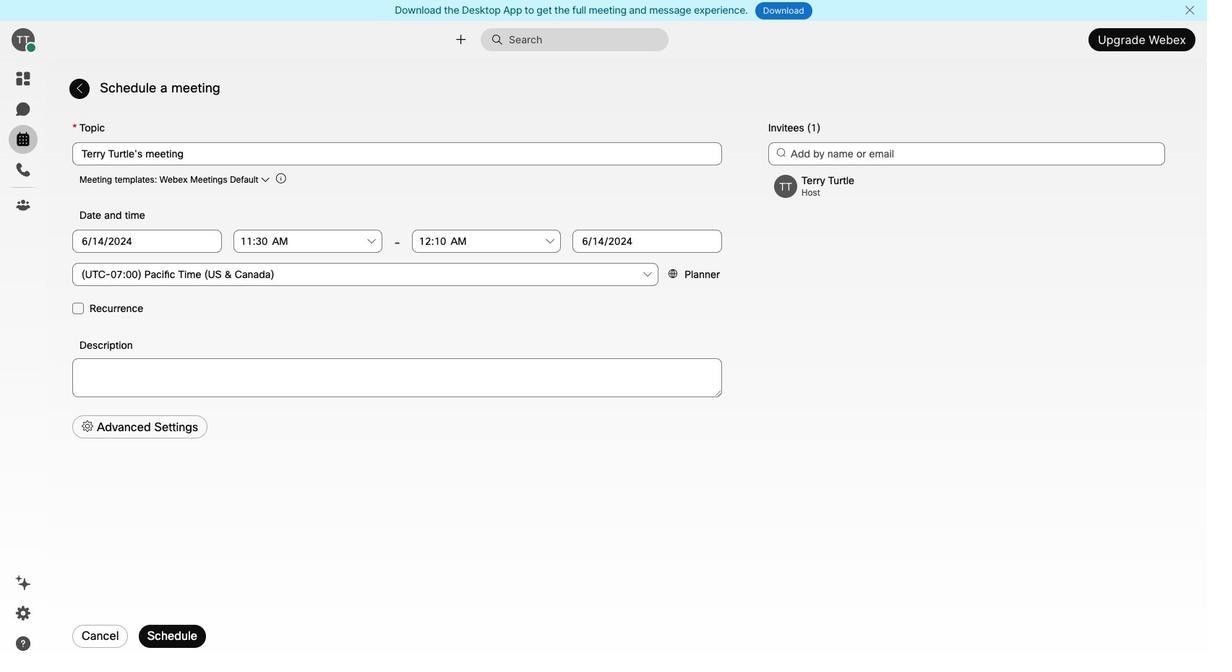 Task type: locate. For each thing, give the bounding box(es) containing it.
messaging, has no new notifications image
[[14, 101, 32, 118]]

what's new image
[[14, 575, 32, 592]]

navigation
[[0, 59, 46, 672]]

calls image
[[14, 161, 32, 179]]

wrapper image
[[492, 34, 509, 46]]



Task type: describe. For each thing, give the bounding box(es) containing it.
meetings image
[[14, 131, 32, 148]]

help image
[[14, 636, 32, 653]]

dashboard image
[[14, 70, 32, 88]]

cancel_16 image
[[1185, 4, 1196, 16]]

connect people image
[[454, 33, 468, 47]]

settings image
[[14, 605, 32, 623]]

wrapper image
[[26, 43, 36, 53]]

webex tab list
[[9, 64, 38, 220]]

teams, has no new notifications image
[[14, 197, 32, 214]]



Task type: vqa. For each thing, say whether or not it's contained in the screenshot.
Tab List
no



